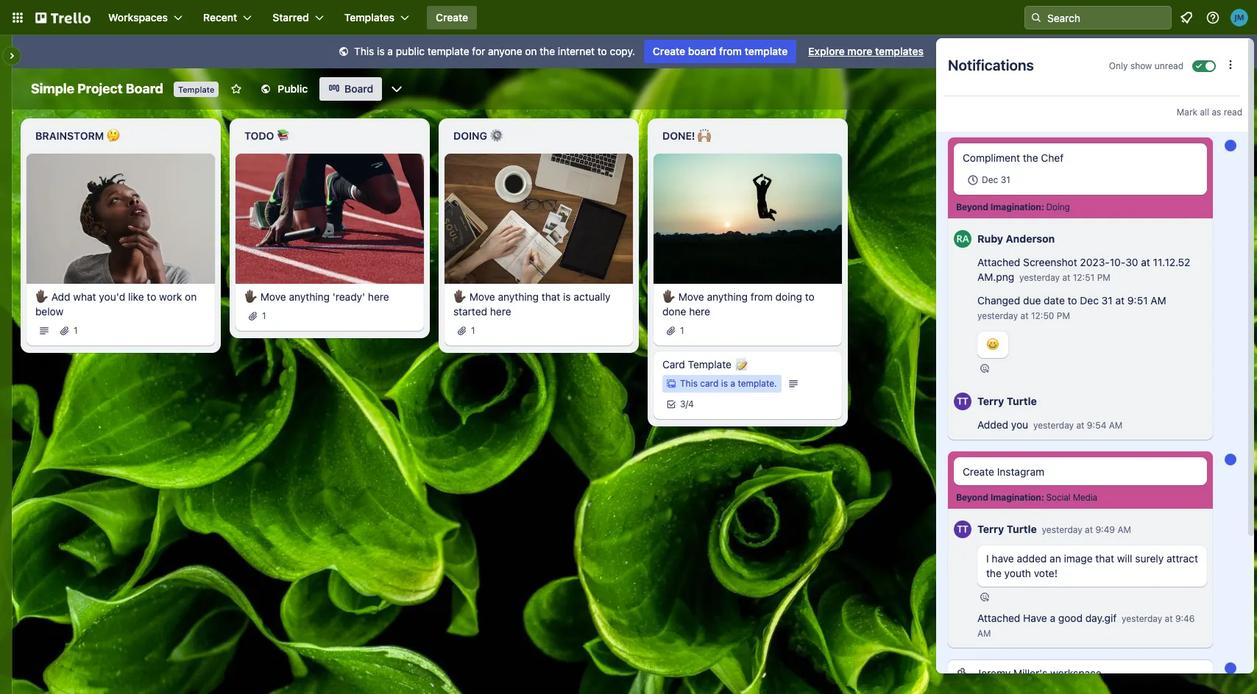 Task type: locate. For each thing, give the bounding box(es) containing it.
0 horizontal spatial create
[[436, 11, 468, 24]]

from
[[719, 45, 742, 57], [751, 290, 773, 303]]

2 horizontal spatial move
[[678, 290, 704, 303]]

actually
[[574, 290, 611, 303]]

explore more templates
[[808, 45, 924, 57]]

2 imagination from the top
[[990, 492, 1041, 503]]

from left doing
[[751, 290, 773, 303]]

on for anyone
[[525, 45, 537, 57]]

attached have a good day.gif
[[977, 612, 1117, 625]]

that left the actually
[[542, 290, 560, 303]]

pm down date
[[1057, 311, 1070, 322]]

template left explore at the right of the page
[[745, 45, 788, 57]]

back to home image
[[35, 6, 91, 29]]

0 vertical spatial imagination
[[990, 202, 1041, 213]]

1 vertical spatial from
[[751, 290, 773, 303]]

to right like
[[147, 290, 156, 303]]

0 horizontal spatial pm
[[1057, 311, 1070, 322]]

1 vertical spatial :
[[1041, 492, 1044, 503]]

here right 'ready'
[[368, 290, 389, 303]]

31
[[1001, 174, 1010, 185], [1102, 294, 1113, 307]]

1 vertical spatial a
[[730, 378, 735, 389]]

0 horizontal spatial move
[[260, 290, 286, 303]]

compliment the chef
[[963, 152, 1064, 164]]

0 vertical spatial dec
[[982, 174, 998, 185]]

at left 9:54
[[1076, 420, 1085, 431]]

2 terry turtle (terryturtle) image from the top
[[954, 519, 972, 541]]

is left the actually
[[563, 290, 571, 303]]

1 horizontal spatial anything
[[498, 290, 539, 303]]

all
[[1200, 107, 1209, 118]]

yesterday inside added you yesterday at 9:54 am
[[1033, 420, 1074, 431]]

am
[[1151, 294, 1166, 307], [1109, 420, 1123, 431], [1118, 525, 1131, 536], [977, 629, 991, 640]]

Search field
[[1042, 7, 1171, 29]]

0 vertical spatial attached
[[977, 256, 1023, 269]]

pm down 2023-
[[1097, 272, 1111, 283]]

yesterday down the changed
[[977, 311, 1018, 322]]

the left internet
[[540, 45, 555, 57]]

📚
[[277, 130, 290, 142]]

2 ✋🏿 from the left
[[244, 290, 258, 303]]

📝
[[734, 358, 748, 371]]

here inside ✋🏿 move anything from doing to done here
[[689, 305, 710, 318]]

11.12.52
[[1153, 256, 1190, 269]]

0 vertical spatial is
[[377, 45, 385, 57]]

anything inside the ✋🏿 move anything that is actually started here
[[498, 290, 539, 303]]

0 horizontal spatial dec
[[982, 174, 998, 185]]

turtle inside button
[[1007, 395, 1037, 408]]

0 vertical spatial pm
[[1097, 272, 1111, 283]]

imagination up ruby anderson
[[990, 202, 1041, 213]]

4 ✋🏿 from the left
[[662, 290, 676, 303]]

0 vertical spatial beyond
[[956, 202, 988, 213]]

terry up the added
[[977, 395, 1004, 408]]

at inside yesterday at 9:46 am
[[1165, 614, 1173, 625]]

beyond imagination link down 'create instagram'
[[956, 492, 1041, 504]]

1 vertical spatial beyond imagination link
[[956, 492, 1041, 504]]

2 horizontal spatial here
[[689, 305, 710, 318]]

grinning image
[[986, 338, 1000, 351]]

beyond down 'create instagram'
[[956, 492, 988, 503]]

turtle up "you"
[[1007, 395, 1037, 408]]

ruby anderson button up 2023-
[[948, 219, 1213, 254]]

1 vertical spatial imagination
[[990, 492, 1041, 503]]

am.png
[[977, 271, 1014, 283]]

1 vertical spatial terry turtle (terryturtle) image
[[954, 519, 972, 541]]

yesterday at 9:46 am
[[977, 614, 1195, 640]]

1 vertical spatial is
[[563, 290, 571, 303]]

0 horizontal spatial board
[[126, 81, 163, 96]]

attached up am.png
[[977, 256, 1023, 269]]

✋🏿 move anything that is actually started here
[[453, 290, 611, 318]]

1 horizontal spatial dec
[[1080, 294, 1099, 307]]

a right have
[[1050, 612, 1056, 625]]

to right date
[[1068, 294, 1077, 307]]

primary element
[[0, 0, 1257, 35]]

attached left have
[[977, 612, 1020, 625]]

yesterday right "you"
[[1033, 420, 1074, 431]]

2 vertical spatial create
[[963, 466, 994, 478]]

recent button
[[194, 6, 261, 29]]

this for this card is a template.
[[680, 378, 698, 389]]

create inside button
[[436, 11, 468, 24]]

31 down "compliment the chef"
[[1001, 174, 1010, 185]]

that left will
[[1096, 553, 1114, 565]]

workspaces
[[108, 11, 168, 24]]

1 : from the top
[[1041, 202, 1044, 213]]

create
[[436, 11, 468, 24], [653, 45, 685, 57], [963, 466, 994, 478]]

beyond imagination link down dec 31
[[956, 202, 1041, 213]]

12:51
[[1073, 272, 1095, 283]]

1 vertical spatial the
[[1023, 152, 1038, 164]]

image
[[1064, 553, 1093, 565]]

miller's
[[1013, 668, 1048, 680]]

2 beyond from the top
[[956, 492, 988, 503]]

1 vertical spatial template
[[688, 358, 732, 371]]

dmugisha (dmugisha) image
[[1181, 79, 1202, 99]]

1 vertical spatial dec
[[1080, 294, 1099, 307]]

✋🏿 inside the ✋🏿 move anything that is actually started here
[[453, 290, 467, 303]]

1 attached from the top
[[977, 256, 1023, 269]]

am right 9:51
[[1151, 294, 1166, 307]]

to
[[598, 45, 607, 57], [147, 290, 156, 303], [805, 290, 815, 303], [1068, 294, 1077, 307]]

2 horizontal spatial create
[[963, 466, 994, 478]]

is
[[377, 45, 385, 57], [563, 290, 571, 303], [721, 378, 728, 389]]

on right anyone
[[525, 45, 537, 57]]

is right card
[[721, 378, 728, 389]]

yesterday right day.gif
[[1122, 614, 1162, 625]]

am right 9:49
[[1118, 525, 1131, 536]]

🤔
[[107, 130, 120, 142]]

2 horizontal spatial anything
[[707, 290, 748, 303]]

from right board
[[719, 45, 742, 57]]

create board from template
[[653, 45, 788, 57]]

0 vertical spatial terry turtle (terryturtle) image
[[954, 391, 972, 413]]

day.gif
[[1085, 612, 1117, 625]]

1 beyond imagination link from the top
[[956, 202, 1041, 213]]

: for instagram
[[1041, 492, 1044, 503]]

BRAINSTORM 🤔 text field
[[26, 124, 215, 148]]

beyond
[[956, 202, 988, 213], [956, 492, 988, 503]]

here
[[368, 290, 389, 303], [490, 305, 511, 318], [689, 305, 710, 318]]

copy.
[[610, 45, 635, 57]]

this left card
[[680, 378, 698, 389]]

DOING ⚙️ text field
[[445, 124, 633, 148]]

1 down the "started"
[[471, 325, 475, 336]]

2 vertical spatial the
[[986, 567, 1002, 580]]

on inside ✋🏿 add what you'd like to work on below
[[185, 290, 197, 303]]

terry turtle button up "you"
[[977, 395, 1037, 408]]

1 down ✋🏿 move anything 'ready' here
[[262, 310, 266, 321]]

chef
[[1041, 152, 1064, 164]]

at right 30
[[1141, 256, 1150, 269]]

9:46
[[1175, 614, 1195, 625]]

terry up i
[[977, 523, 1004, 536]]

2 attached from the top
[[977, 612, 1020, 625]]

1 horizontal spatial create
[[653, 45, 685, 57]]

at left 9:49
[[1085, 525, 1093, 536]]

terry turtle (terryturtle) image down 'create instagram'
[[954, 519, 972, 541]]

1 down done
[[680, 325, 684, 336]]

2 anything from the left
[[498, 290, 539, 303]]

due
[[1023, 294, 1041, 307]]

2 horizontal spatial the
[[1023, 152, 1038, 164]]

you'd
[[99, 290, 125, 303]]

anything inside ✋🏿 move anything from doing to done here
[[707, 290, 748, 303]]

0 vertical spatial from
[[719, 45, 742, 57]]

3 anything from the left
[[707, 290, 748, 303]]

1 vertical spatial 31
[[1102, 294, 1113, 307]]

trello inspiration (inspiringtaco) image
[[1200, 79, 1221, 99]]

1 horizontal spatial board
[[345, 82, 373, 95]]

dec down 12:51
[[1080, 294, 1099, 307]]

0 vertical spatial :
[[1041, 202, 1044, 213]]

create left instagram
[[963, 466, 994, 478]]

2 move from the left
[[469, 290, 495, 303]]

here right done
[[689, 305, 710, 318]]

this right sm image
[[354, 45, 374, 57]]

0 horizontal spatial 31
[[1001, 174, 1010, 185]]

at down due
[[1021, 311, 1029, 322]]

1 horizontal spatial move
[[469, 290, 495, 303]]

2 beyond imagination link from the top
[[956, 492, 1041, 504]]

1 horizontal spatial from
[[751, 290, 773, 303]]

changed due date to dec 31 at 9:51 am yesterday at 12:50 pm
[[977, 294, 1166, 322]]

to inside ✋🏿 add what you'd like to work on below
[[147, 290, 156, 303]]

i
[[986, 553, 989, 565]]

1 horizontal spatial template
[[745, 45, 788, 57]]

0 vertical spatial terry
[[977, 395, 1004, 408]]

0 vertical spatial on
[[525, 45, 537, 57]]

1
[[262, 310, 266, 321], [74, 325, 78, 336], [471, 325, 475, 336], [680, 325, 684, 336]]

a for this
[[387, 45, 393, 57]]

this card is a template.
[[680, 378, 777, 389]]

3 move from the left
[[678, 290, 704, 303]]

on right work
[[185, 290, 197, 303]]

0 notifications image
[[1178, 9, 1195, 26]]

DONE! 🙌🏽 text field
[[654, 124, 842, 148]]

1 template from the left
[[428, 45, 469, 57]]

1 terry turtle (terryturtle) image from the top
[[954, 391, 972, 413]]

1 move from the left
[[260, 290, 286, 303]]

doing ⚙️
[[453, 130, 503, 142]]

template
[[428, 45, 469, 57], [745, 45, 788, 57]]

2 : from the top
[[1041, 492, 1044, 503]]

dec 31
[[982, 174, 1010, 185]]

: left doing
[[1041, 202, 1044, 213]]

workspaces button
[[99, 6, 191, 29]]

on
[[525, 45, 537, 57], [185, 290, 197, 303]]

yesterday inside 'terry turtle yesterday at 9:49 am'
[[1042, 525, 1082, 536]]

: for the
[[1041, 202, 1044, 213]]

a for attached
[[1050, 612, 1056, 625]]

1 vertical spatial create
[[653, 45, 685, 57]]

1 ✋🏿 from the left
[[35, 290, 49, 303]]

done! 🙌🏽
[[662, 130, 711, 142]]

am up jeremy
[[977, 629, 991, 640]]

ruby anderson button
[[948, 219, 1213, 254], [977, 233, 1055, 245]]

1 horizontal spatial that
[[1096, 553, 1114, 565]]

2 turtle from the top
[[1007, 523, 1037, 536]]

0 horizontal spatial on
[[185, 290, 197, 303]]

1 vertical spatial attached
[[977, 612, 1020, 625]]

the left chef
[[1023, 152, 1038, 164]]

explore
[[808, 45, 845, 57]]

beyond imagination link
[[956, 202, 1041, 213], [956, 492, 1041, 504]]

1 vertical spatial turtle
[[1007, 523, 1037, 536]]

1 horizontal spatial this
[[680, 378, 698, 389]]

✋🏿 inside ✋🏿 move anything from doing to done here
[[662, 290, 676, 303]]

filters
[[1136, 82, 1166, 95]]

show
[[1130, 60, 1152, 71]]

0 vertical spatial create
[[436, 11, 468, 24]]

todo
[[244, 130, 274, 142]]

turtle up added
[[1007, 523, 1037, 536]]

am right 9:54
[[1109, 420, 1123, 431]]

template left star or unstar board "icon"
[[178, 85, 214, 94]]

0 horizontal spatial anything
[[289, 290, 330, 303]]

terry turtle button up 9:54
[[948, 381, 1213, 417]]

0 vertical spatial turtle
[[1007, 395, 1037, 408]]

2 vertical spatial a
[[1050, 612, 1056, 625]]

0 horizontal spatial template
[[428, 45, 469, 57]]

1 horizontal spatial 31
[[1102, 294, 1113, 307]]

terry turtle button up "have"
[[977, 523, 1037, 536]]

board
[[126, 81, 163, 96], [345, 82, 373, 95]]

social
[[1046, 492, 1071, 503]]

0 horizontal spatial that
[[542, 290, 560, 303]]

: left social
[[1041, 492, 1044, 503]]

move inside the ✋🏿 move anything that is actually started here
[[469, 290, 495, 303]]

template left the for
[[428, 45, 469, 57]]

imagination down instagram
[[990, 492, 1041, 503]]

create up this is a public template for anyone on the internet to copy.
[[436, 11, 468, 24]]

this is a public template for anyone on the internet to copy.
[[354, 45, 635, 57]]

✋🏿 move anything from doing to done here
[[662, 290, 815, 318]]

✋🏿 inside ✋🏿 add what you'd like to work on below
[[35, 290, 49, 303]]

1 horizontal spatial template
[[688, 358, 732, 371]]

like
[[128, 290, 144, 303]]

dec down compliment
[[982, 174, 998, 185]]

terry turtle button
[[948, 381, 1213, 417], [977, 395, 1037, 408], [977, 523, 1037, 536]]

1 vertical spatial on
[[185, 290, 197, 303]]

1 anything from the left
[[289, 290, 330, 303]]

terry for terry turtle yesterday at 9:49 am
[[977, 523, 1004, 536]]

✋🏿 move anything that is actually started here link
[[453, 290, 624, 319]]

added
[[1017, 553, 1047, 565]]

board inside board name text box
[[126, 81, 163, 96]]

customize views image
[[390, 82, 404, 96]]

terry turtle (terryturtle) image
[[954, 391, 972, 413], [954, 519, 972, 541]]

2 terry from the top
[[977, 523, 1004, 536]]

jeremy miller's workspace
[[976, 668, 1102, 680]]

0 vertical spatial 31
[[1001, 174, 1010, 185]]

mark all as read button
[[1177, 105, 1242, 120]]

a left public
[[387, 45, 393, 57]]

here right the "started"
[[490, 305, 511, 318]]

9:49
[[1096, 525, 1115, 536]]

to right doing
[[805, 290, 815, 303]]

0 vertical spatial beyond imagination link
[[956, 202, 1041, 213]]

1 for ✋🏿 move anything that is actually started here
[[471, 325, 475, 336]]

0 horizontal spatial this
[[354, 45, 374, 57]]

board left customize views image
[[345, 82, 373, 95]]

0 vertical spatial template
[[178, 85, 214, 94]]

1 terry from the top
[[977, 395, 1004, 408]]

create instagram
[[963, 466, 1045, 478]]

1 horizontal spatial is
[[563, 290, 571, 303]]

move inside ✋🏿 move anything from doing to done here
[[678, 290, 704, 303]]

create left board
[[653, 45, 685, 57]]

board right project at the top left
[[126, 81, 163, 96]]

1 horizontal spatial on
[[525, 45, 537, 57]]

2 horizontal spatial a
[[1050, 612, 1056, 625]]

yesterday up an
[[1042, 525, 1082, 536]]

9:51
[[1127, 294, 1148, 307]]

1 vertical spatial pm
[[1057, 311, 1070, 322]]

template up card
[[688, 358, 732, 371]]

31 left 9:51
[[1102, 294, 1113, 307]]

terry turtle (terryturtle) image left terry turtle
[[954, 391, 972, 413]]

create instagram link
[[954, 458, 1207, 486]]

at left 12:51
[[1062, 272, 1071, 283]]

template inside card template 📝 link
[[688, 358, 732, 371]]

is left public
[[377, 45, 385, 57]]

yesterday at 12:51 pm
[[1019, 272, 1111, 283]]

turtle
[[1007, 395, 1037, 408], [1007, 523, 1037, 536]]

at left 9:46
[[1165, 614, 1173, 625]]

starred
[[273, 11, 309, 24]]

0 horizontal spatial here
[[368, 290, 389, 303]]

1 vertical spatial beyond
[[956, 492, 988, 503]]

am inside 'terry turtle yesterday at 9:49 am'
[[1118, 525, 1131, 536]]

card
[[662, 358, 685, 371]]

yesterday down screenshot
[[1019, 272, 1060, 283]]

1 beyond from the top
[[956, 202, 988, 213]]

2 vertical spatial is
[[721, 378, 728, 389]]

1 vertical spatial terry
[[977, 523, 1004, 536]]

the down i
[[986, 567, 1002, 580]]

templates button
[[335, 6, 418, 29]]

beyond up ruby anderson (rubyanderson7) image
[[956, 202, 988, 213]]

card template 📝
[[662, 358, 748, 371]]

done!
[[662, 130, 695, 142]]

3 ✋🏿 from the left
[[453, 290, 467, 303]]

a down 📝
[[730, 378, 735, 389]]

at
[[1141, 256, 1150, 269], [1062, 272, 1071, 283], [1115, 294, 1125, 307], [1021, 311, 1029, 322], [1076, 420, 1085, 431], [1085, 525, 1093, 536], [1165, 614, 1173, 625]]

terry turtle
[[977, 395, 1037, 408]]

2 horizontal spatial is
[[721, 378, 728, 389]]

1 horizontal spatial here
[[490, 305, 511, 318]]

0 vertical spatial a
[[387, 45, 393, 57]]

0 vertical spatial that
[[542, 290, 560, 303]]

2 template from the left
[[745, 45, 788, 57]]

0 vertical spatial this
[[354, 45, 374, 57]]

1 horizontal spatial pm
[[1097, 272, 1111, 283]]

here inside the ✋🏿 move anything that is actually started here
[[490, 305, 511, 318]]

0 vertical spatial the
[[540, 45, 555, 57]]

1 turtle from the top
[[1007, 395, 1037, 408]]

1 horizontal spatial the
[[986, 567, 1002, 580]]

1 vertical spatial this
[[680, 378, 698, 389]]

attract
[[1167, 553, 1198, 565]]

1 vertical spatial that
[[1096, 553, 1114, 565]]

0 horizontal spatial a
[[387, 45, 393, 57]]

from inside ✋🏿 move anything from doing to done here
[[751, 290, 773, 303]]

1 imagination from the top
[[990, 202, 1041, 213]]



Task type: describe. For each thing, give the bounding box(es) containing it.
card
[[700, 378, 719, 389]]

anything for from
[[707, 290, 748, 303]]

✋🏿 move anything from doing to done here link
[[662, 290, 833, 319]]

3
[[680, 399, 686, 410]]

create for create
[[436, 11, 468, 24]]

attached for attached have a good day.gif
[[977, 612, 1020, 625]]

templates
[[875, 45, 924, 57]]

open information menu image
[[1206, 10, 1220, 25]]

TODO 📚 text field
[[236, 124, 424, 148]]

what
[[73, 290, 96, 303]]

✋🏿 for ✋🏿 move anything that is actually started here
[[453, 290, 467, 303]]

at left 9:51
[[1115, 294, 1125, 307]]

beyond imagination link for compliment
[[956, 202, 1041, 213]]

move for ✋🏿 move anything from doing to done here
[[678, 290, 704, 303]]

anything for 'ready'
[[289, 290, 330, 303]]

only show unread
[[1109, 60, 1184, 71]]

added you yesterday at 9:54 am
[[977, 419, 1123, 431]]

i have added an image that will surely attract the youth vote! link
[[977, 546, 1207, 587]]

✋🏿 add what you'd like to work on below
[[35, 290, 197, 318]]

have
[[992, 553, 1014, 565]]

jeremy miller (jeremymiller198) image
[[1231, 9, 1248, 26]]

brainstorm
[[35, 130, 104, 142]]

9:54
[[1087, 420, 1107, 431]]

template.
[[738, 378, 777, 389]]

for
[[472, 45, 485, 57]]

that inside i have added an image that will surely attract the youth vote!
[[1096, 553, 1114, 565]]

anything for that
[[498, 290, 539, 303]]

4
[[688, 399, 694, 410]]

✋🏿 move anything 'ready' here link
[[244, 290, 415, 304]]

board
[[688, 45, 716, 57]]

will
[[1117, 553, 1132, 565]]

the inside i have added an image that will surely attract the youth vote!
[[986, 567, 1002, 580]]

mark all as read
[[1177, 107, 1242, 118]]

move for ✋🏿 move anything that is actually started here
[[469, 290, 495, 303]]

public
[[396, 45, 425, 57]]

yesterday inside yesterday at 9:46 am
[[1122, 614, 1162, 625]]

dec inside "changed due date to dec 31 at 9:51 am yesterday at 12:50 pm"
[[1080, 294, 1099, 307]]

am inside yesterday at 9:46 am
[[977, 629, 991, 640]]

beyond imagination link for create
[[956, 492, 1041, 504]]

ruby anderson
[[977, 233, 1055, 245]]

1 horizontal spatial a
[[730, 378, 735, 389]]

0 horizontal spatial template
[[178, 85, 214, 94]]

1 for ✋🏿 move anything 'ready' here
[[262, 310, 266, 321]]

public
[[278, 82, 308, 95]]

✋🏿 for ✋🏿 add what you'd like to work on below
[[35, 290, 49, 303]]

below
[[35, 305, 63, 318]]

doing
[[453, 130, 487, 142]]

ruby anderson button down beyond imagination : doing on the right top of the page
[[977, 233, 1055, 245]]

move for ✋🏿 move anything 'ready' here
[[260, 290, 286, 303]]

template inside create board from template link
[[745, 45, 788, 57]]

'ready'
[[333, 290, 365, 303]]

doing
[[775, 290, 802, 303]]

1 down what
[[74, 325, 78, 336]]

at inside added you yesterday at 9:54 am
[[1076, 420, 1085, 431]]

an
[[1050, 553, 1061, 565]]

imagination for the
[[990, 202, 1041, 213]]

at inside 'terry turtle yesterday at 9:49 am'
[[1085, 525, 1093, 536]]

board inside board link
[[345, 82, 373, 95]]

good
[[1058, 612, 1083, 625]]

here for ✋🏿 move anything from doing to done here
[[689, 305, 710, 318]]

compliment
[[963, 152, 1020, 164]]

31 inside "changed due date to dec 31 at 9:51 am yesterday at 12:50 pm"
[[1102, 294, 1113, 307]]

3 / 4
[[680, 399, 694, 410]]

yesterday inside "changed due date to dec 31 at 9:51 am yesterday at 12:50 pm"
[[977, 311, 1018, 322]]

explore more templates link
[[800, 40, 932, 63]]

date
[[1044, 294, 1065, 307]]

show menu image
[[1230, 82, 1245, 96]]

filters button
[[1114, 77, 1170, 101]]

jeremy
[[976, 668, 1011, 680]]

10-
[[1110, 256, 1126, 269]]

terry for terry turtle
[[977, 395, 1004, 408]]

board link
[[320, 77, 382, 101]]

to left copy.
[[598, 45, 607, 57]]

mark
[[1177, 107, 1198, 118]]

vote!
[[1034, 567, 1058, 580]]

screenshot 2023-10-30 at 11.12.52 am.png
[[977, 256, 1190, 283]]

beyond imagination : social media
[[956, 492, 1097, 503]]

turtle for terry turtle
[[1007, 395, 1037, 408]]

here inside ✋🏿 move anything 'ready' here link
[[368, 290, 389, 303]]

terry turtle yesterday at 9:49 am
[[977, 523, 1131, 536]]

only
[[1109, 60, 1128, 71]]

that inside the ✋🏿 move anything that is actually started here
[[542, 290, 560, 303]]

✋🏿 for ✋🏿 move anything from doing to done here
[[662, 290, 676, 303]]

imagination for instagram
[[990, 492, 1041, 503]]

is inside the ✋🏿 move anything that is actually started here
[[563, 290, 571, 303]]

work
[[159, 290, 182, 303]]

to inside ✋🏿 move anything from doing to done here
[[805, 290, 815, 303]]

you
[[1011, 419, 1028, 431]]

project
[[77, 81, 123, 96]]

✋🏿 add what you'd like to work on below link
[[35, 290, 206, 319]]

attached for attached
[[977, 256, 1023, 269]]

unread
[[1155, 60, 1184, 71]]

done
[[662, 305, 686, 318]]

ruby anderson (rubyanderson7) image
[[954, 228, 972, 250]]

recent
[[203, 11, 237, 24]]

beyond for create
[[956, 492, 988, 503]]

screenshot
[[1023, 256, 1077, 269]]

anderson
[[1006, 233, 1055, 245]]

simple project board
[[31, 81, 163, 96]]

/
[[686, 399, 688, 410]]

starred button
[[264, 6, 332, 29]]

Board name text field
[[24, 77, 171, 101]]

brainstorm 🤔
[[35, 130, 120, 142]]

am inside added you yesterday at 9:54 am
[[1109, 420, 1123, 431]]

12:50
[[1031, 311, 1054, 322]]

to inside "changed due date to dec 31 at 9:51 am yesterday at 12:50 pm"
[[1068, 294, 1077, 307]]

am inside "changed due date to dec 31 at 9:51 am yesterday at 12:50 pm"
[[1151, 294, 1166, 307]]

as
[[1212, 107, 1221, 118]]

create for create instagram
[[963, 466, 994, 478]]

terry turtle (terryturtle) image inside 'terry turtle' button
[[954, 391, 972, 413]]

read
[[1224, 107, 1242, 118]]

simple
[[31, 81, 74, 96]]

card template 📝 link
[[662, 357, 833, 372]]

✋🏿 for ✋🏿 move anything 'ready' here
[[244, 290, 258, 303]]

🙌🏽
[[698, 130, 711, 142]]

turtle for terry turtle yesterday at 9:49 am
[[1007, 523, 1037, 536]]

surely
[[1135, 553, 1164, 565]]

2023-
[[1080, 256, 1110, 269]]

this for this is a public template for anyone on the internet to copy.
[[354, 45, 374, 57]]

here for ✋🏿 move anything that is actually started here
[[490, 305, 511, 318]]

0 horizontal spatial is
[[377, 45, 385, 57]]

search image
[[1030, 12, 1042, 24]]

at inside screenshot 2023-10-30 at 11.12.52 am.png
[[1141, 256, 1150, 269]]

doing
[[1046, 202, 1070, 213]]

todo 📚
[[244, 130, 290, 142]]

0 horizontal spatial the
[[540, 45, 555, 57]]

added
[[977, 419, 1008, 431]]

public button
[[251, 77, 317, 101]]

30
[[1126, 256, 1138, 269]]

0 horizontal spatial from
[[719, 45, 742, 57]]

star or unstar board image
[[231, 83, 242, 95]]

create for create board from template
[[653, 45, 685, 57]]

workspace
[[1050, 668, 1102, 680]]

✋🏿 move anything 'ready' here
[[244, 290, 389, 303]]

started
[[453, 305, 487, 318]]

media
[[1073, 492, 1097, 503]]

1 for ✋🏿 move anything from doing to done here
[[680, 325, 684, 336]]

pm inside "changed due date to dec 31 at 9:51 am yesterday at 12:50 pm"
[[1057, 311, 1070, 322]]

on for work
[[185, 290, 197, 303]]

sm image
[[336, 45, 351, 60]]

beyond for compliment
[[956, 202, 988, 213]]



Task type: vqa. For each thing, say whether or not it's contained in the screenshot.
the topmost Edit
no



